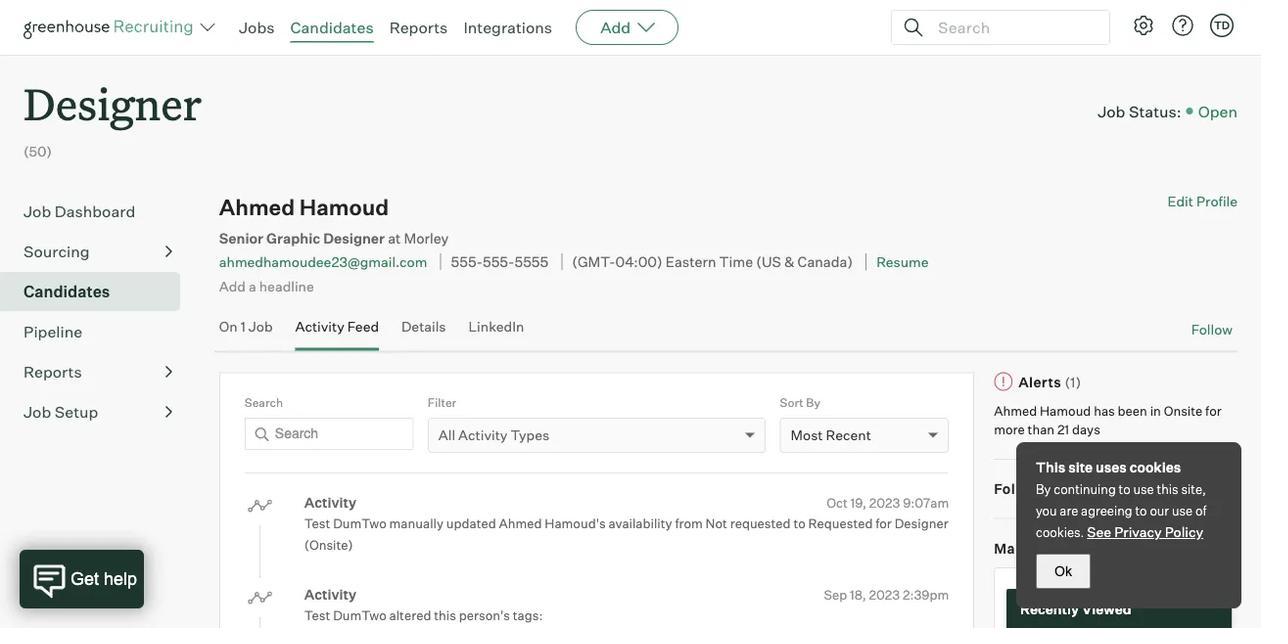 Task type: vqa. For each thing, say whether or not it's contained in the screenshot.
Transitions
no



Task type: describe. For each thing, give the bounding box(es) containing it.
(50)
[[23, 143, 52, 160]]

ahmed for ahmed hamoud senior graphic designer at morley
[[219, 194, 295, 221]]

for inside test dumtwo manually updated ahmed hamoud's availability from not requested to requested for designer (onsite)
[[876, 516, 892, 532]]

this
[[1036, 459, 1065, 476]]

by continuing to use this site, you are agreeing to our use of cookies.
[[1036, 482, 1206, 540]]

ahmed for ahmed hamoud has been in onsite for more than 21 days
[[994, 403, 1037, 419]]

(onsite)
[[304, 538, 353, 553]]

availability
[[608, 516, 672, 532]]

a for add
[[249, 277, 256, 295]]

1
[[241, 318, 246, 336]]

of
[[1195, 503, 1206, 519]]

activity right all
[[458, 427, 508, 444]]

test dumtwo altered this person's tags:
[[304, 608, 543, 624]]

+
[[1194, 481, 1203, 498]]

2:39pm
[[903, 587, 949, 603]]

cookies
[[1130, 459, 1181, 476]]

person's
[[459, 608, 510, 624]]

linkedin link
[[468, 318, 524, 347]]

555-555-5555
[[451, 253, 548, 271]]

activity down (onsite)
[[304, 587, 356, 604]]

follow
[[1191, 321, 1233, 338]]

21
[[1057, 422, 1069, 438]]

sep
[[824, 587, 847, 603]]

9:07am
[[903, 495, 949, 511]]

resume link
[[876, 254, 929, 271]]

reminder
[[1068, 481, 1136, 498]]

tags:
[[513, 608, 543, 624]]

19,
[[850, 495, 866, 511]]

0 horizontal spatial by
[[806, 395, 820, 410]]

add inside '+ add' link
[[1206, 481, 1233, 498]]

most
[[791, 427, 823, 444]]

td button
[[1210, 14, 1234, 37]]

job for job dashboard
[[23, 202, 51, 221]]

headline
[[259, 277, 314, 295]]

1 555- from the left
[[451, 253, 483, 271]]

edit
[[1167, 193, 1193, 210]]

canada)
[[798, 253, 853, 271]]

ok button
[[1036, 554, 1091, 589]]

td button
[[1206, 10, 1238, 41]]

up
[[1046, 481, 1064, 498]]

add a headline
[[219, 277, 314, 295]]

open
[[1198, 101, 1238, 121]]

pipeline link
[[23, 320, 172, 344]]

on 1 job
[[219, 318, 273, 336]]

0 horizontal spatial reports
[[23, 362, 82, 382]]

has
[[1094, 403, 1115, 419]]

follow-up reminder
[[994, 481, 1136, 498]]

activity feed link
[[295, 318, 379, 347]]

search
[[245, 395, 283, 410]]

in
[[1150, 403, 1161, 419]]

@mentions
[[1170, 541, 1233, 556]]

sourcing link
[[23, 240, 172, 264]]

ahmed hamoud senior graphic designer at morley
[[219, 194, 449, 247]]

dumtwo for manually
[[333, 516, 386, 532]]

site,
[[1181, 482, 1206, 497]]

+ add link
[[1194, 480, 1233, 499]]

more
[[994, 422, 1025, 438]]

our
[[1150, 503, 1169, 519]]

graphic
[[266, 229, 320, 247]]

0 horizontal spatial candidates
[[23, 282, 110, 302]]

requested
[[730, 516, 791, 532]]

job for job setup
[[23, 403, 51, 422]]

resume
[[876, 254, 929, 271]]

on
[[219, 318, 238, 336]]

altered
[[389, 608, 431, 624]]

ok
[[1054, 564, 1072, 579]]

test for test dumtwo manually updated ahmed hamoud's availability from not requested to requested for designer (onsite)
[[304, 516, 330, 532]]

manually
[[389, 516, 443, 532]]

2023 for 18,
[[869, 587, 900, 603]]

(1)
[[1065, 374, 1082, 391]]

(gmt-
[[572, 253, 615, 271]]

1 vertical spatial this
[[434, 608, 456, 624]]

hamoud for ahmed hamoud senior graphic designer at morley
[[299, 194, 389, 221]]

test for test dumtwo altered this person's tags:
[[304, 608, 330, 624]]

privacy
[[1114, 524, 1162, 541]]

job setup
[[23, 403, 98, 422]]

job for job status:
[[1098, 101, 1125, 121]]

alerts
[[1018, 374, 1061, 391]]

than
[[1028, 422, 1055, 438]]

recently
[[1020, 600, 1079, 618]]

2023 for 19,
[[869, 495, 900, 511]]

Search text field
[[933, 13, 1092, 42]]

all
[[438, 427, 455, 444]]

job setup link
[[23, 401, 172, 424]]

cookies.
[[1036, 525, 1084, 540]]

0 vertical spatial reports
[[389, 18, 448, 37]]

policy
[[1165, 524, 1203, 541]]

@mentions link
[[1170, 539, 1233, 558]]

recent
[[826, 427, 871, 444]]

linkedin
[[468, 318, 524, 336]]

sourcing
[[23, 242, 90, 262]]

greenhouse recruiting image
[[23, 16, 200, 39]]

add button
[[576, 10, 679, 45]]

filter
[[428, 395, 456, 410]]

uses
[[1096, 459, 1127, 476]]

(us
[[756, 253, 781, 271]]

make a note
[[994, 540, 1080, 557]]

2 555- from the left
[[483, 253, 514, 271]]

dumtwo for altered
[[333, 608, 386, 624]]

hamoud for ahmed hamoud has been in onsite for more than 21 days
[[1040, 403, 1091, 419]]

profile
[[1196, 193, 1238, 210]]

jobs link
[[239, 18, 275, 37]]



Task type: locate. For each thing, give the bounding box(es) containing it.
1 test from the top
[[304, 516, 330, 532]]

0 vertical spatial add
[[600, 18, 631, 37]]

configure image
[[1132, 14, 1155, 37]]

activity feed
[[295, 318, 379, 336]]

test
[[304, 516, 330, 532], [304, 608, 330, 624]]

0 vertical spatial candidates
[[290, 18, 374, 37]]

dumtwo up (onsite)
[[333, 516, 386, 532]]

0 horizontal spatial use
[[1133, 482, 1154, 497]]

job dashboard link
[[23, 200, 172, 223]]

1 vertical spatial 2023
[[869, 587, 900, 603]]

hamoud inside ahmed hamoud senior graphic designer at morley
[[299, 194, 389, 221]]

ahmedhamoudee23@gmail.com
[[219, 254, 427, 271]]

555-
[[451, 253, 483, 271], [483, 253, 514, 271]]

Search text field
[[245, 418, 414, 451]]

0 vertical spatial 2023
[[869, 495, 900, 511]]

setup
[[55, 403, 98, 422]]

1 horizontal spatial candidates
[[290, 18, 374, 37]]

ahmedhamoudee23@gmail.com link
[[219, 254, 427, 271]]

1 vertical spatial designer
[[323, 229, 385, 247]]

5555
[[514, 253, 548, 271]]

for right the onsite
[[1205, 403, 1222, 419]]

1 horizontal spatial to
[[1119, 482, 1131, 497]]

1 vertical spatial use
[[1172, 503, 1193, 519]]

senior
[[219, 229, 263, 247]]

2 dumtwo from the top
[[333, 608, 386, 624]]

dumtwo inside test dumtwo manually updated ahmed hamoud's availability from not requested to requested for designer (onsite)
[[333, 516, 386, 532]]

designer inside test dumtwo manually updated ahmed hamoud's availability from not requested to requested for designer (onsite)
[[895, 516, 948, 532]]

2 2023 from the top
[[869, 587, 900, 603]]

04:00)
[[615, 253, 662, 271]]

0 vertical spatial for
[[1205, 403, 1222, 419]]

use down cookies
[[1133, 482, 1154, 497]]

1 horizontal spatial use
[[1172, 503, 1193, 519]]

this inside by continuing to use this site, you are agreeing to our use of cookies.
[[1157, 482, 1178, 497]]

eastern
[[666, 253, 716, 271]]

add for add
[[600, 18, 631, 37]]

alerts (1)
[[1018, 374, 1082, 391]]

this site uses cookies
[[1036, 459, 1181, 476]]

1 vertical spatial ahmed
[[994, 403, 1037, 419]]

use left of
[[1172, 503, 1193, 519]]

555- up linkedin
[[483, 253, 514, 271]]

2 vertical spatial ahmed
[[499, 516, 542, 532]]

add for add a headline
[[219, 277, 246, 295]]

2 vertical spatial add
[[1206, 481, 1233, 498]]

on 1 job link
[[219, 318, 273, 347]]

to right requested on the bottom right of the page
[[793, 516, 806, 532]]

1 2023 from the top
[[869, 495, 900, 511]]

hamoud up 21
[[1040, 403, 1091, 419]]

are
[[1060, 503, 1078, 519]]

viewed
[[1082, 600, 1131, 618]]

designer down 9:07am
[[895, 516, 948, 532]]

0 horizontal spatial a
[[249, 277, 256, 295]]

job
[[1098, 101, 1125, 121], [23, 202, 51, 221], [249, 318, 273, 336], [23, 403, 51, 422]]

candidates link right jobs link
[[290, 18, 374, 37]]

(gmt-04:00) eastern time (us & canada)
[[572, 253, 853, 271]]

0 vertical spatial this
[[1157, 482, 1178, 497]]

morley
[[404, 229, 449, 247]]

designer up ahmedhamoudee23@gmail.com link
[[323, 229, 385, 247]]

1 vertical spatial by
[[1036, 482, 1051, 497]]

designer down 'greenhouse recruiting' image
[[23, 74, 202, 132]]

a
[[249, 277, 256, 295], [1035, 540, 1043, 557]]

0 vertical spatial reports link
[[389, 18, 448, 37]]

edit profile
[[1167, 193, 1238, 210]]

1 vertical spatial dumtwo
[[333, 608, 386, 624]]

0 horizontal spatial this
[[434, 608, 456, 624]]

2023 right 19,
[[869, 495, 900, 511]]

2 test from the top
[[304, 608, 330, 624]]

been
[[1118, 403, 1147, 419]]

+ add
[[1194, 481, 1233, 498]]

ahmed inside ahmed hamoud senior graphic designer at morley
[[219, 194, 295, 221]]

status:
[[1129, 101, 1181, 121]]

1 horizontal spatial reports link
[[389, 18, 448, 37]]

job inside the job dashboard link
[[23, 202, 51, 221]]

see privacy policy link
[[1087, 524, 1203, 541]]

activity left feed
[[295, 318, 344, 336]]

job inside on 1 job 'link'
[[249, 318, 273, 336]]

2023 right the 18,
[[869, 587, 900, 603]]

hamoud up ahmedhamoudee23@gmail.com link
[[299, 194, 389, 221]]

0 vertical spatial a
[[249, 277, 256, 295]]

0 horizontal spatial designer
[[23, 74, 202, 132]]

at
[[388, 229, 401, 247]]

1 horizontal spatial add
[[600, 18, 631, 37]]

test up (onsite)
[[304, 516, 330, 532]]

job status:
[[1098, 101, 1181, 121]]

0 horizontal spatial reports link
[[23, 360, 172, 384]]

1 vertical spatial for
[[876, 516, 892, 532]]

0 horizontal spatial hamoud
[[299, 194, 389, 221]]

edit profile link
[[1167, 193, 1238, 210]]

to down uses
[[1119, 482, 1131, 497]]

a left headline
[[249, 277, 256, 295]]

1 horizontal spatial this
[[1157, 482, 1178, 497]]

designer link
[[23, 55, 202, 136]]

reports link down 'pipeline' link in the left of the page
[[23, 360, 172, 384]]

this right altered
[[434, 608, 456, 624]]

candidates right jobs link
[[290, 18, 374, 37]]

1 horizontal spatial hamoud
[[1040, 403, 1091, 419]]

you
[[1036, 503, 1057, 519]]

integrations
[[463, 18, 552, 37]]

hamoud's
[[545, 516, 606, 532]]

sort
[[780, 395, 803, 410]]

oct
[[827, 495, 848, 511]]

ahmed up senior
[[219, 194, 295, 221]]

by right sort
[[806, 395, 820, 410]]

ahmed
[[219, 194, 295, 221], [994, 403, 1037, 419], [499, 516, 542, 532]]

2 vertical spatial designer
[[895, 516, 948, 532]]

2 horizontal spatial to
[[1135, 503, 1147, 519]]

1 horizontal spatial for
[[1205, 403, 1222, 419]]

1 horizontal spatial reports
[[389, 18, 448, 37]]

job left status:
[[1098, 101, 1125, 121]]

0 horizontal spatial ahmed
[[219, 194, 295, 221]]

job dashboard
[[23, 202, 135, 221]]

days
[[1072, 422, 1100, 438]]

requested
[[808, 516, 873, 532]]

candidates link up 'pipeline' link in the left of the page
[[23, 280, 172, 304]]

jobs
[[239, 18, 275, 37]]

1 vertical spatial candidates link
[[23, 280, 172, 304]]

site
[[1068, 459, 1093, 476]]

types
[[511, 427, 549, 444]]

1 vertical spatial reports
[[23, 362, 82, 382]]

updated
[[446, 516, 496, 532]]

ahmed inside test dumtwo manually updated ahmed hamoud's availability from not requested to requested for designer (onsite)
[[499, 516, 542, 532]]

0 vertical spatial by
[[806, 395, 820, 410]]

from
[[675, 516, 703, 532]]

designer inside ahmed hamoud senior graphic designer at morley
[[323, 229, 385, 247]]

0 vertical spatial test
[[304, 516, 330, 532]]

to left our
[[1135, 503, 1147, 519]]

2 horizontal spatial ahmed
[[994, 403, 1037, 419]]

activity up (onsite)
[[304, 495, 356, 512]]

0 vertical spatial hamoud
[[299, 194, 389, 221]]

details
[[401, 318, 446, 336]]

1 horizontal spatial designer
[[323, 229, 385, 247]]

reports left integrations link
[[389, 18, 448, 37]]

0 horizontal spatial to
[[793, 516, 806, 532]]

hamoud inside ahmed hamoud has been in onsite for more than 21 days
[[1040, 403, 1091, 419]]

job right "1"
[[249, 318, 273, 336]]

18,
[[850, 587, 866, 603]]

0 horizontal spatial for
[[876, 516, 892, 532]]

555- left 5555
[[451, 253, 483, 271]]

1 vertical spatial reports link
[[23, 360, 172, 384]]

see privacy policy
[[1087, 524, 1203, 541]]

1 vertical spatial a
[[1035, 540, 1043, 557]]

None text field
[[994, 568, 1233, 629]]

job up sourcing
[[23, 202, 51, 221]]

by up you
[[1036, 482, 1051, 497]]

add inside add popup button
[[600, 18, 631, 37]]

0 vertical spatial use
[[1133, 482, 1154, 497]]

to
[[1119, 482, 1131, 497], [1135, 503, 1147, 519], [793, 516, 806, 532]]

1 horizontal spatial ahmed
[[499, 516, 542, 532]]

for down oct 19, 2023 9:07am
[[876, 516, 892, 532]]

&
[[784, 253, 794, 271]]

0 vertical spatial designer
[[23, 74, 202, 132]]

candidates down sourcing
[[23, 282, 110, 302]]

this
[[1157, 482, 1178, 497], [434, 608, 456, 624]]

continuing
[[1054, 482, 1116, 497]]

1 dumtwo from the top
[[333, 516, 386, 532]]

1 horizontal spatial by
[[1036, 482, 1051, 497]]

test down (onsite)
[[304, 608, 330, 624]]

reports link left integrations link
[[389, 18, 448, 37]]

dashboard
[[55, 202, 135, 221]]

0 vertical spatial ahmed
[[219, 194, 295, 221]]

a for make
[[1035, 540, 1043, 557]]

ahmed hamoud has been in onsite for more than 21 days
[[994, 403, 1222, 438]]

1 horizontal spatial candidates link
[[290, 18, 374, 37]]

test inside test dumtwo manually updated ahmed hamoud's availability from not requested to requested for designer (onsite)
[[304, 516, 330, 532]]

note
[[1047, 540, 1080, 557]]

1 vertical spatial test
[[304, 608, 330, 624]]

this up our
[[1157, 482, 1178, 497]]

all activity types
[[438, 427, 549, 444]]

most recent option
[[791, 427, 871, 444]]

follow-
[[994, 481, 1046, 498]]

1 horizontal spatial a
[[1035, 540, 1043, 557]]

0 vertical spatial candidates link
[[290, 18, 374, 37]]

1 vertical spatial candidates
[[23, 282, 110, 302]]

reports
[[389, 18, 448, 37], [23, 362, 82, 382]]

a left note
[[1035, 540, 1043, 557]]

test dumtwo manually updated ahmed hamoud's availability from not requested to requested for designer (onsite)
[[304, 516, 948, 553]]

agreeing
[[1081, 503, 1132, 519]]

by inside by continuing to use this site, you are agreeing to our use of cookies.
[[1036, 482, 1051, 497]]

2 horizontal spatial add
[[1206, 481, 1233, 498]]

0 vertical spatial dumtwo
[[333, 516, 386, 532]]

pipeline
[[23, 322, 82, 342]]

0 horizontal spatial add
[[219, 277, 246, 295]]

onsite
[[1164, 403, 1203, 419]]

make
[[994, 540, 1032, 557]]

job left the setup
[[23, 403, 51, 422]]

recently viewed
[[1020, 600, 1131, 618]]

integrations link
[[463, 18, 552, 37]]

ahmed right updated
[[499, 516, 542, 532]]

ahmed inside ahmed hamoud has been in onsite for more than 21 days
[[994, 403, 1037, 419]]

1 vertical spatial add
[[219, 277, 246, 295]]

dumtwo left altered
[[333, 608, 386, 624]]

to inside test dumtwo manually updated ahmed hamoud's availability from not requested to requested for designer (onsite)
[[793, 516, 806, 532]]

for inside ahmed hamoud has been in onsite for more than 21 days
[[1205, 403, 1222, 419]]

reports down pipeline
[[23, 362, 82, 382]]

0 horizontal spatial candidates link
[[23, 280, 172, 304]]

job inside 'job setup' link
[[23, 403, 51, 422]]

2 horizontal spatial designer
[[895, 516, 948, 532]]

1 vertical spatial hamoud
[[1040, 403, 1091, 419]]

ahmed up the more
[[994, 403, 1037, 419]]



